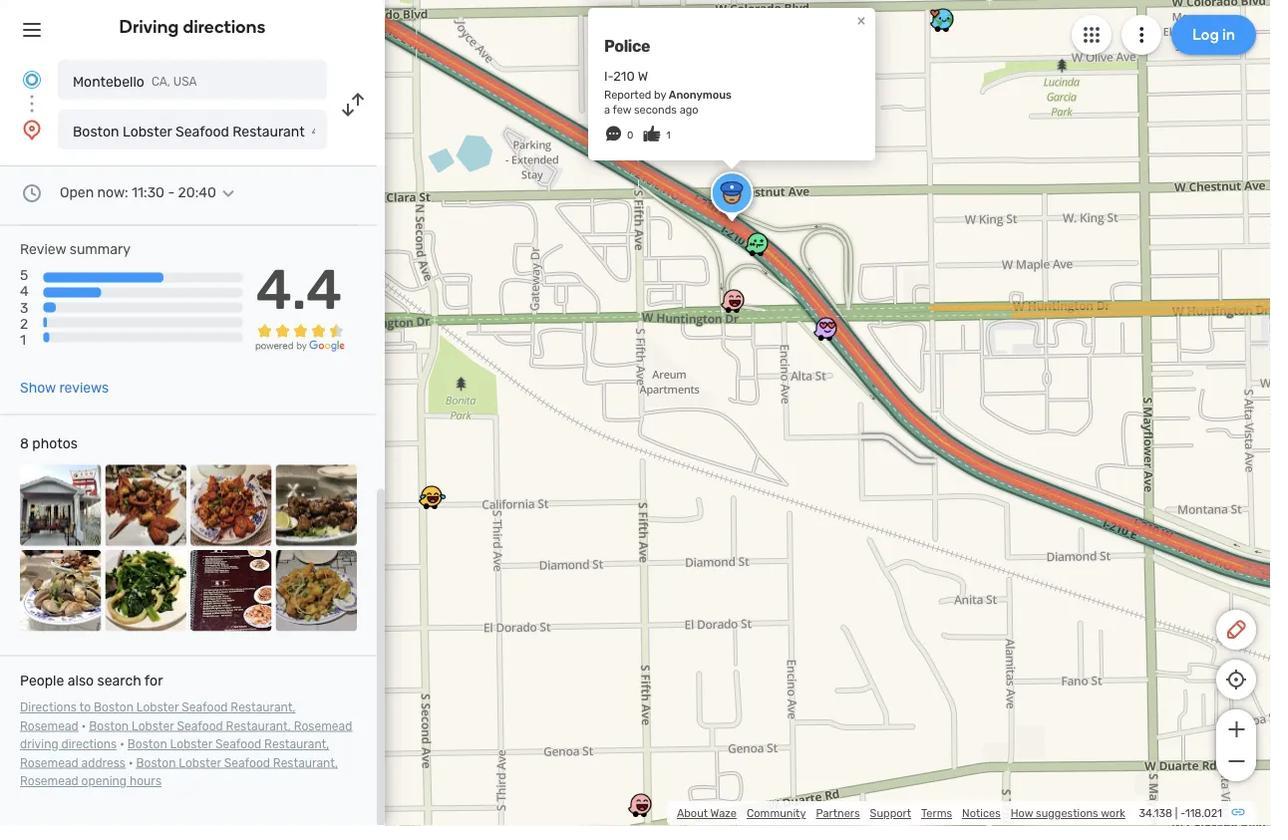 Task type: describe. For each thing, give the bounding box(es) containing it.
seafood for boston lobster seafood restaurant, rosemead driving directions
[[177, 719, 223, 733]]

rosemead for boston lobster seafood restaurant, rosemead address
[[20, 756, 78, 770]]

2
[[20, 315, 28, 332]]

boston for boston lobster seafood restaurant, rosemead driving directions
[[89, 719, 129, 733]]

34.138
[[1139, 807, 1172, 820]]

partners link
[[816, 807, 860, 820]]

now:
[[97, 184, 128, 201]]

seafood for boston lobster seafood restaurant, rosemead opening hours
[[224, 756, 270, 770]]

how suggestions work link
[[1011, 807, 1125, 820]]

118.021
[[1185, 807, 1222, 820]]

suggestions
[[1036, 807, 1098, 820]]

image 3 of boston lobster seafood restaurant, rosemead image
[[190, 465, 272, 546]]

20:40
[[178, 184, 216, 201]]

4
[[20, 283, 29, 300]]

34.138 | -118.021
[[1139, 807, 1222, 820]]

hours
[[130, 775, 162, 789]]

waze
[[710, 807, 737, 820]]

notices
[[962, 807, 1001, 820]]

directions to boston lobster seafood restaurant, rosemead link
[[20, 701, 296, 733]]

support
[[870, 807, 911, 820]]

montebello
[[73, 73, 144, 90]]

boston lobster seafood restaurant
[[73, 123, 305, 140]]

image 5 of boston lobster seafood restaurant, rosemead image
[[20, 550, 101, 632]]

restaurant, for boston lobster seafood restaurant, rosemead opening hours
[[273, 756, 338, 770]]

seafood for boston lobster seafood restaurant, rosemead address
[[215, 738, 261, 752]]

restaurant, inside directions to boston lobster seafood restaurant, rosemead
[[231, 701, 296, 715]]

ca,
[[151, 75, 170, 89]]

restaurant, for boston lobster seafood restaurant, rosemead address
[[264, 738, 329, 752]]

terms link
[[921, 807, 952, 820]]

driving directions
[[119, 16, 266, 37]]

1 vertical spatial -
[[1180, 807, 1185, 820]]

community link
[[747, 807, 806, 820]]

restaurant
[[232, 123, 305, 140]]

link image
[[1230, 804, 1246, 820]]

boston lobster seafood restaurant, rosemead opening hours link
[[20, 756, 338, 789]]

5
[[20, 267, 28, 284]]

boston for boston lobster seafood restaurant, rosemead address
[[127, 738, 167, 752]]

image 8 of boston lobster seafood restaurant, rosemead image
[[276, 550, 357, 632]]

lobster for boston lobster seafood restaurant, rosemead address
[[170, 738, 212, 752]]

open now: 11:30 - 20:40 button
[[60, 184, 240, 201]]

image 2 of boston lobster seafood restaurant, rosemead image
[[105, 465, 186, 546]]

partners
[[816, 807, 860, 820]]

about
[[677, 807, 708, 820]]

boston lobster seafood restaurant, rosemead address link
[[20, 738, 329, 770]]

about waze community partners support terms notices how suggestions work
[[677, 807, 1125, 820]]

driving
[[119, 16, 179, 37]]

boston lobster seafood restaurant, rosemead opening hours
[[20, 756, 338, 789]]

how
[[1011, 807, 1033, 820]]

4.4
[[256, 256, 342, 323]]

zoom in image
[[1224, 718, 1249, 742]]

0 vertical spatial directions
[[183, 16, 266, 37]]

location image
[[20, 118, 44, 142]]

boston inside directions to boston lobster seafood restaurant, rosemead
[[94, 701, 133, 715]]

to
[[79, 701, 91, 715]]

show
[[20, 380, 56, 396]]

seafood for boston lobster seafood restaurant
[[175, 123, 229, 140]]

support link
[[870, 807, 911, 820]]

notices link
[[962, 807, 1001, 820]]

chevron down image
[[216, 185, 240, 201]]

lobster inside directions to boston lobster seafood restaurant, rosemead
[[136, 701, 179, 715]]



Task type: locate. For each thing, give the bounding box(es) containing it.
for
[[144, 673, 163, 689]]

lobster for boston lobster seafood restaurant, rosemead driving directions
[[132, 719, 174, 733]]

8 photos
[[20, 436, 78, 452]]

image 7 of boston lobster seafood restaurant, rosemead image
[[190, 550, 272, 632]]

boston lobster seafood restaurant, rosemead driving directions link
[[20, 719, 352, 752]]

pencil image
[[1224, 618, 1248, 642]]

image 4 of boston lobster seafood restaurant, rosemead image
[[276, 465, 357, 546]]

clock image
[[20, 181, 44, 205]]

open now: 11:30 - 20:40
[[60, 184, 216, 201]]

review
[[20, 241, 66, 258]]

community
[[747, 807, 806, 820]]

few
[[613, 103, 631, 116], [613, 103, 631, 116]]

rosemead inside the "boston lobster seafood restaurant, rosemead driving directions"
[[294, 719, 352, 733]]

i-210 w reported by anonymous a few seconds ago
[[604, 69, 732, 116], [604, 69, 732, 116]]

seafood down the "boston lobster seafood restaurant, rosemead driving directions"
[[224, 756, 270, 770]]

8
[[20, 436, 29, 452]]

opening
[[81, 775, 127, 789]]

0 vertical spatial -
[[168, 184, 175, 201]]

driving
[[20, 738, 58, 752]]

11:30
[[132, 184, 164, 201]]

seafood down "usa"
[[175, 123, 229, 140]]

restaurant,
[[231, 701, 296, 715], [226, 719, 291, 733], [264, 738, 329, 752], [273, 756, 338, 770]]

5 4 3 2 1
[[20, 267, 29, 348]]

search
[[97, 673, 141, 689]]

seafood inside directions to boston lobster seafood restaurant, rosemead
[[182, 701, 228, 715]]

rosemead inside boston lobster seafood restaurant, rosemead address
[[20, 756, 78, 770]]

seconds
[[634, 103, 677, 116], [634, 103, 677, 116]]

-
[[168, 184, 175, 201], [1180, 807, 1185, 820]]

lobster up boston lobster seafood restaurant, rosemead opening hours
[[170, 738, 212, 752]]

about waze link
[[677, 807, 737, 820]]

boston up hours
[[136, 756, 176, 770]]

boston inside boston lobster seafood restaurant, rosemead opening hours
[[136, 756, 176, 770]]

0 horizontal spatial -
[[168, 184, 175, 201]]

photos
[[32, 436, 78, 452]]

boston down "directions to boston lobster seafood restaurant, rosemead" link at the bottom
[[127, 738, 167, 752]]

seafood
[[175, 123, 229, 140], [182, 701, 228, 715], [177, 719, 223, 733], [215, 738, 261, 752], [224, 756, 270, 770]]

ago
[[679, 103, 698, 116], [679, 103, 698, 116]]

1 horizontal spatial -
[[1180, 807, 1185, 820]]

lobster for boston lobster seafood restaurant
[[123, 123, 172, 140]]

× link
[[852, 11, 870, 30], [852, 11, 870, 30]]

show reviews
[[20, 380, 109, 396]]

work
[[1101, 807, 1125, 820]]

directions
[[183, 16, 266, 37], [61, 738, 117, 752]]

review summary
[[20, 241, 131, 258]]

address
[[81, 756, 126, 770]]

0
[[627, 129, 633, 141], [627, 129, 633, 141]]

lobster up the boston lobster seafood restaurant, rosemead address link
[[132, 719, 174, 733]]

seafood inside boston lobster seafood restaurant, rosemead opening hours
[[224, 756, 270, 770]]

- right 11:30
[[168, 184, 175, 201]]

police
[[604, 36, 650, 55], [604, 36, 650, 55]]

restaurant, inside boston lobster seafood restaurant, rosemead opening hours
[[273, 756, 338, 770]]

1 vertical spatial directions
[[61, 738, 117, 752]]

directions to boston lobster seafood restaurant, rosemead
[[20, 701, 296, 733]]

3
[[20, 299, 28, 316]]

lobster inside boston lobster seafood restaurant, rosemead address
[[170, 738, 212, 752]]

by
[[654, 88, 666, 101], [654, 88, 666, 101]]

seafood inside button
[[175, 123, 229, 140]]

boston down to
[[89, 719, 129, 733]]

rosemead inside directions to boston lobster seafood restaurant, rosemead
[[20, 719, 78, 733]]

1
[[666, 129, 671, 141], [666, 129, 671, 141], [20, 331, 26, 348]]

rosemead inside boston lobster seafood restaurant, rosemead opening hours
[[20, 775, 78, 789]]

boston down search
[[94, 701, 133, 715]]

rosemead for boston lobster seafood restaurant, rosemead opening hours
[[20, 775, 78, 789]]

reviews
[[59, 380, 109, 396]]

also
[[68, 673, 94, 689]]

lobster for boston lobster seafood restaurant, rosemead opening hours
[[179, 756, 221, 770]]

rosemead
[[20, 719, 78, 733], [294, 719, 352, 733], [20, 756, 78, 770], [20, 775, 78, 789]]

montebello ca, usa
[[73, 73, 197, 90]]

lobster
[[123, 123, 172, 140], [136, 701, 179, 715], [132, 719, 174, 733], [170, 738, 212, 752], [179, 756, 221, 770]]

open
[[60, 184, 94, 201]]

boston inside the "boston lobster seafood restaurant, rosemead driving directions"
[[89, 719, 129, 733]]

1 inside 5 4 3 2 1
[[20, 331, 26, 348]]

|
[[1175, 807, 1178, 820]]

restaurant, inside boston lobster seafood restaurant, rosemead address
[[264, 738, 329, 752]]

lobster inside button
[[123, 123, 172, 140]]

summary
[[70, 241, 131, 258]]

people
[[20, 673, 64, 689]]

image 1 of boston lobster seafood restaurant, rosemead image
[[20, 465, 101, 546]]

seafood up "boston lobster seafood restaurant, rosemead driving directions" link
[[182, 701, 228, 715]]

0 horizontal spatial directions
[[61, 738, 117, 752]]

seafood up boston lobster seafood restaurant, rosemead address
[[177, 719, 223, 733]]

lobster down montebello ca, usa
[[123, 123, 172, 140]]

boston inside boston lobster seafood restaurant, rosemead address
[[127, 738, 167, 752]]

a
[[604, 103, 610, 116], [604, 103, 610, 116]]

lobster down the for
[[136, 701, 179, 715]]

directions inside the "boston lobster seafood restaurant, rosemead driving directions"
[[61, 738, 117, 752]]

i-
[[604, 69, 613, 84], [604, 69, 613, 84]]

boston lobster seafood restaurant button
[[58, 110, 327, 150]]

w
[[638, 69, 648, 84], [638, 69, 648, 84]]

zoom out image
[[1224, 750, 1249, 774]]

boston down montebello
[[73, 123, 119, 140]]

current location image
[[20, 68, 44, 92]]

lobster inside boston lobster seafood restaurant, rosemead opening hours
[[179, 756, 221, 770]]

restaurant, inside the "boston lobster seafood restaurant, rosemead driving directions"
[[226, 719, 291, 733]]

directions up address
[[61, 738, 117, 752]]

boston for boston lobster seafood restaurant
[[73, 123, 119, 140]]

image 6 of boston lobster seafood restaurant, rosemead image
[[105, 550, 186, 632]]

rosemead for boston lobster seafood restaurant, rosemead driving directions
[[294, 719, 352, 733]]

reported
[[604, 88, 651, 101], [604, 88, 651, 101]]

restaurant, for boston lobster seafood restaurant, rosemead driving directions
[[226, 719, 291, 733]]

- right the "|"
[[1180, 807, 1185, 820]]

directions up "usa"
[[183, 16, 266, 37]]

terms
[[921, 807, 952, 820]]

210
[[613, 69, 635, 84], [613, 69, 635, 84]]

boston
[[73, 123, 119, 140], [94, 701, 133, 715], [89, 719, 129, 733], [127, 738, 167, 752], [136, 756, 176, 770]]

seafood inside boston lobster seafood restaurant, rosemead address
[[215, 738, 261, 752]]

boston lobster seafood restaurant, rosemead driving directions
[[20, 719, 352, 752]]

boston for boston lobster seafood restaurant, rosemead opening hours
[[136, 756, 176, 770]]

1 horizontal spatial directions
[[183, 16, 266, 37]]

directions
[[20, 701, 77, 715]]

anonymous
[[669, 88, 732, 101], [669, 88, 732, 101]]

people also search for
[[20, 673, 163, 689]]

boston lobster seafood restaurant, rosemead address
[[20, 738, 329, 770]]

seafood inside the "boston lobster seafood restaurant, rosemead driving directions"
[[177, 719, 223, 733]]

lobster inside the "boston lobster seafood restaurant, rosemead driving directions"
[[132, 719, 174, 733]]

boston inside button
[[73, 123, 119, 140]]

×
[[857, 11, 866, 30], [857, 11, 866, 30]]

usa
[[173, 75, 197, 89]]

seafood up boston lobster seafood restaurant, rosemead opening hours
[[215, 738, 261, 752]]

lobster down "boston lobster seafood restaurant, rosemead driving directions" link
[[179, 756, 221, 770]]



Task type: vqa. For each thing, say whether or not it's contained in the screenshot.
W
yes



